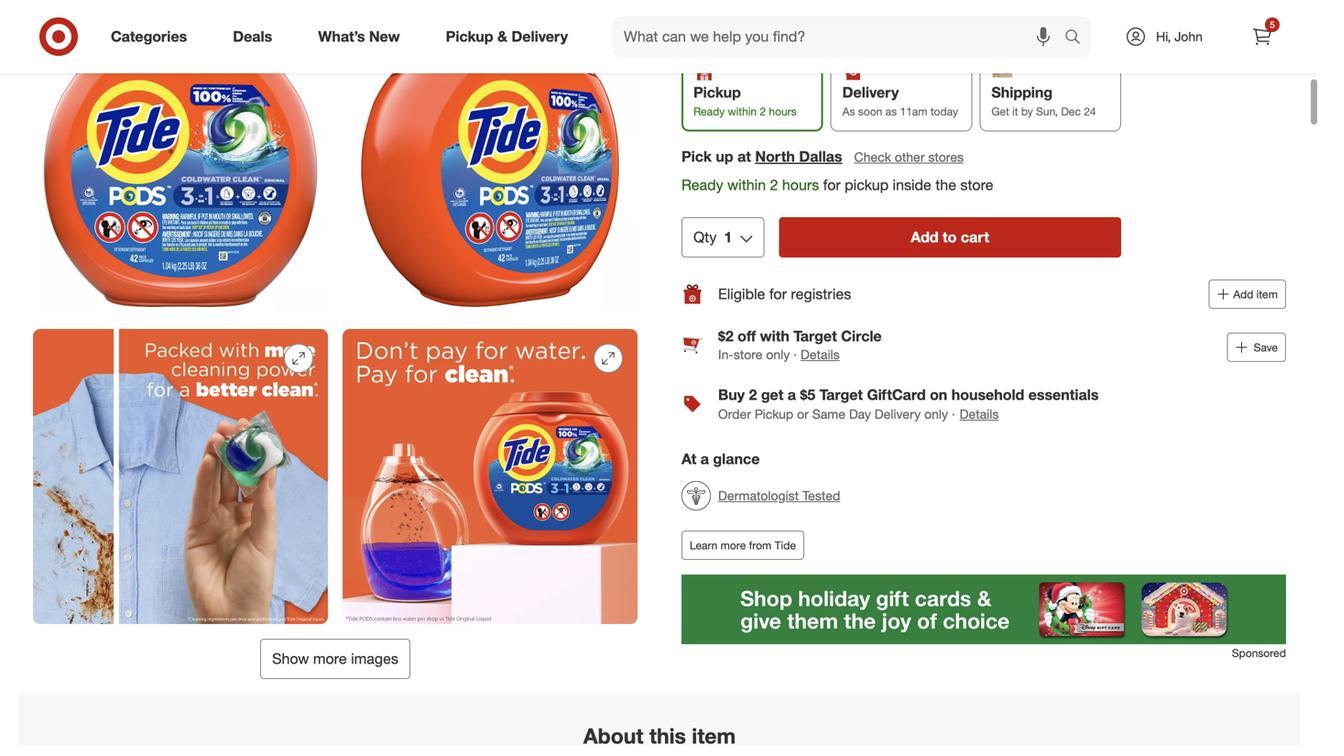 Task type: describe. For each thing, give the bounding box(es) containing it.
qty
[[694, 228, 717, 246]]

0 vertical spatial store
[[961, 176, 994, 194]]

circle
[[842, 327, 882, 345]]

tide pods laundry detergent pacs - original, 6 of 19 image
[[343, 329, 638, 624]]

search
[[1057, 29, 1101, 47]]

off
[[738, 327, 756, 345]]

dermatologist
[[719, 488, 799, 504]]

deals link
[[217, 16, 295, 57]]

add item
[[1234, 287, 1279, 301]]

dallas
[[800, 147, 843, 165]]

only inside $2 off with target circle in-store only ∙ details
[[767, 347, 790, 363]]

item
[[1257, 287, 1279, 301]]

hi,
[[1157, 28, 1172, 44]]

2 inside pickup ready within 2 hours
[[760, 105, 766, 118]]

save button
[[1228, 333, 1287, 362]]

target inside "buy 2 get a $5 target giftcard on household essentials order pickup or same day delivery only ∙ details"
[[820, 386, 863, 404]]

with
[[760, 327, 790, 345]]

giftcard
[[867, 386, 926, 404]]

add for add item
[[1234, 287, 1254, 301]]

inside
[[893, 176, 932, 194]]

1 horizontal spatial details button
[[959, 404, 1000, 424]]

pickup
[[845, 176, 889, 194]]

north dallas button
[[756, 146, 843, 167]]

at
[[738, 147, 752, 165]]

delivery inside delivery as soon as 11am today
[[843, 84, 899, 101]]

dermatologist tested
[[719, 488, 841, 504]]

at
[[682, 450, 697, 468]]

eligible for registries
[[719, 285, 852, 303]]

qty 1
[[694, 228, 733, 246]]

as
[[886, 105, 897, 118]]

categories
[[111, 28, 187, 45]]

$2 off with target circle in-store only ∙ details
[[719, 327, 882, 363]]

north
[[756, 147, 795, 165]]

1 vertical spatial hours
[[783, 176, 820, 194]]

or
[[797, 406, 809, 422]]

hi, john
[[1157, 28, 1203, 44]]

pickup ready within 2 hours
[[694, 84, 797, 118]]

add for add to cart
[[911, 228, 939, 246]]

order
[[719, 406, 752, 422]]

11am
[[900, 105, 928, 118]]

delivery inside "buy 2 get a $5 target giftcard on household essentials order pickup or same day delivery only ∙ details"
[[875, 406, 921, 422]]

details inside $2 off with target circle in-store only ∙ details
[[801, 347, 840, 363]]

learn
[[690, 539, 718, 552]]

pickup & delivery
[[446, 28, 568, 45]]

today
[[931, 105, 959, 118]]

on
[[930, 386, 948, 404]]

glance
[[713, 450, 760, 468]]

dec
[[1062, 105, 1081, 118]]

buy 2 get a $5 target giftcard on household essentials order pickup or same day delivery only ∙ details
[[719, 386, 1099, 422]]

tide pods laundry detergent pacs - original, 5 of 19 image
[[33, 329, 328, 624]]

as
[[843, 105, 856, 118]]

buy
[[719, 386, 745, 404]]

check
[[855, 149, 892, 165]]

registries
[[791, 285, 852, 303]]

search button
[[1057, 16, 1101, 60]]

to
[[943, 228, 957, 246]]

at a glance
[[682, 450, 760, 468]]

up
[[716, 147, 734, 165]]

more for images
[[313, 650, 347, 668]]

what's
[[318, 28, 365, 45]]

household
[[952, 386, 1025, 404]]

same
[[813, 406, 846, 422]]

0 horizontal spatial details button
[[801, 346, 840, 364]]

in-
[[719, 347, 734, 363]]

day
[[849, 406, 872, 422]]

from
[[749, 539, 772, 552]]

show
[[272, 650, 309, 668]]

by
[[1022, 105, 1034, 118]]

1 horizontal spatial for
[[824, 176, 841, 194]]

$5
[[801, 386, 816, 404]]

within inside pickup ready within 2 hours
[[728, 105, 757, 118]]

other
[[895, 149, 925, 165]]

details inside "buy 2 get a $5 target giftcard on household essentials order pickup or same day delivery only ∙ details"
[[960, 406, 999, 422]]



Task type: locate. For each thing, give the bounding box(es) containing it.
dermatologist tested button
[[682, 476, 841, 516]]

categories link
[[95, 16, 210, 57]]

∙
[[794, 347, 797, 363], [952, 406, 956, 422]]

more
[[721, 539, 746, 552], [313, 650, 347, 668]]

shipping get it by sun, dec 24
[[992, 84, 1097, 118]]

ready within 2 hours for pickup inside the store
[[682, 176, 994, 194]]

add item button
[[1209, 280, 1287, 309]]

john
[[1175, 28, 1203, 44]]

1 vertical spatial pickup
[[694, 84, 741, 101]]

details
[[801, 347, 840, 363], [960, 406, 999, 422]]

2
[[760, 105, 766, 118], [770, 176, 779, 194], [749, 386, 757, 404]]

hours inside pickup ready within 2 hours
[[769, 105, 797, 118]]

images
[[351, 650, 399, 668]]

store inside $2 off with target circle in-store only ∙ details
[[734, 347, 763, 363]]

save
[[1254, 341, 1279, 354]]

5
[[1271, 19, 1276, 30]]

2 down north
[[770, 176, 779, 194]]

1 horizontal spatial ∙
[[952, 406, 956, 422]]

1 vertical spatial store
[[734, 347, 763, 363]]

only down on
[[925, 406, 949, 422]]

store down off
[[734, 347, 763, 363]]

delivery up soon
[[843, 84, 899, 101]]

0 horizontal spatial pickup
[[446, 28, 494, 45]]

0 vertical spatial pickup
[[446, 28, 494, 45]]

0 horizontal spatial for
[[770, 285, 787, 303]]

ready up pick
[[694, 105, 725, 118]]

delivery
[[512, 28, 568, 45], [843, 84, 899, 101], [875, 406, 921, 422]]

a left "$5"
[[788, 386, 796, 404]]

0 horizontal spatial more
[[313, 650, 347, 668]]

0 vertical spatial only
[[767, 347, 790, 363]]

pick
[[682, 147, 712, 165]]

get
[[762, 386, 784, 404]]

1 vertical spatial more
[[313, 650, 347, 668]]

0 vertical spatial 2
[[760, 105, 766, 118]]

0 vertical spatial within
[[728, 105, 757, 118]]

more left from
[[721, 539, 746, 552]]

deals
[[233, 28, 272, 45]]

what's new
[[318, 28, 400, 45]]

check other stores
[[855, 149, 964, 165]]

tide
[[775, 539, 796, 552]]

store right the
[[961, 176, 994, 194]]

only
[[767, 347, 790, 363], [925, 406, 949, 422]]

deals element
[[682, 316, 1287, 435]]

get
[[992, 105, 1010, 118]]

&
[[498, 28, 508, 45]]

1 vertical spatial ∙
[[952, 406, 956, 422]]

within up at
[[728, 105, 757, 118]]

pickup inside "buy 2 get a $5 target giftcard on household essentials order pickup or same day delivery only ∙ details"
[[755, 406, 794, 422]]

1 horizontal spatial details
[[960, 406, 999, 422]]

show more images
[[272, 650, 399, 668]]

delivery down giftcard
[[875, 406, 921, 422]]

sun,
[[1037, 105, 1059, 118]]

1 horizontal spatial only
[[925, 406, 949, 422]]

0 horizontal spatial only
[[767, 347, 790, 363]]

1 vertical spatial details button
[[959, 404, 1000, 424]]

pick up at north dallas
[[682, 147, 843, 165]]

pickup down get at the bottom of page
[[755, 406, 794, 422]]

0 vertical spatial for
[[824, 176, 841, 194]]

learn more from tide
[[690, 539, 796, 552]]

1 vertical spatial delivery
[[843, 84, 899, 101]]

target up same
[[820, 386, 863, 404]]

hours down the north dallas button
[[783, 176, 820, 194]]

0 vertical spatial delivery
[[512, 28, 568, 45]]

0 horizontal spatial details
[[801, 347, 840, 363]]

buy 2 get a $5 target giftcard on household essentials link
[[719, 386, 1099, 404]]

delivery inside pickup & delivery 'link'
[[512, 28, 568, 45]]

1 horizontal spatial add
[[1234, 287, 1254, 301]]

pickup & delivery link
[[430, 16, 591, 57]]

only inside "buy 2 get a $5 target giftcard on household essentials order pickup or same day delivery only ∙ details"
[[925, 406, 949, 422]]

0 vertical spatial hours
[[769, 105, 797, 118]]

add to cart button
[[779, 217, 1122, 258]]

1 vertical spatial 2
[[770, 176, 779, 194]]

∙ inside $2 off with target circle in-store only ∙ details
[[794, 347, 797, 363]]

a inside "buy 2 get a $5 target giftcard on household essentials order pickup or same day delivery only ∙ details"
[[788, 386, 796, 404]]

what's new link
[[303, 16, 423, 57]]

0 horizontal spatial store
[[734, 347, 763, 363]]

the
[[936, 176, 957, 194]]

show more images button
[[260, 639, 410, 679]]

new
[[369, 28, 400, 45]]

for down dallas
[[824, 176, 841, 194]]

0 vertical spatial ready
[[694, 105, 725, 118]]

a
[[788, 386, 796, 404], [701, 450, 709, 468]]

pickup up up
[[694, 84, 741, 101]]

2 horizontal spatial pickup
[[755, 406, 794, 422]]

target
[[794, 327, 837, 345], [820, 386, 863, 404]]

2 vertical spatial 2
[[749, 386, 757, 404]]

1 vertical spatial target
[[820, 386, 863, 404]]

1 horizontal spatial 2
[[760, 105, 766, 118]]

details button
[[801, 346, 840, 364], [959, 404, 1000, 424]]

2 left get at the bottom of page
[[749, 386, 757, 404]]

pickup for &
[[446, 28, 494, 45]]

0 vertical spatial details
[[801, 347, 840, 363]]

essentials
[[1029, 386, 1099, 404]]

add
[[911, 228, 939, 246], [1234, 287, 1254, 301]]

add left item in the top right of the page
[[1234, 287, 1254, 301]]

pickup
[[446, 28, 494, 45], [694, 84, 741, 101], [755, 406, 794, 422]]

1 vertical spatial add
[[1234, 287, 1254, 301]]

1 vertical spatial within
[[728, 176, 766, 194]]

details down household
[[960, 406, 999, 422]]

24
[[1085, 105, 1097, 118]]

target right 'with' on the top right of the page
[[794, 327, 837, 345]]

1 horizontal spatial pickup
[[694, 84, 741, 101]]

2 horizontal spatial 2
[[770, 176, 779, 194]]

1 horizontal spatial a
[[788, 386, 796, 404]]

pickup left &
[[446, 28, 494, 45]]

1 horizontal spatial store
[[961, 176, 994, 194]]

1 horizontal spatial more
[[721, 539, 746, 552]]

shipping
[[992, 84, 1053, 101]]

0 horizontal spatial 2
[[749, 386, 757, 404]]

stores
[[929, 149, 964, 165]]

1
[[724, 228, 733, 246]]

0 horizontal spatial add
[[911, 228, 939, 246]]

more for from
[[721, 539, 746, 552]]

pickup for ready
[[694, 84, 741, 101]]

∙ inside "buy 2 get a $5 target giftcard on household essentials order pickup or same day delivery only ∙ details"
[[952, 406, 956, 422]]

0 vertical spatial target
[[794, 327, 837, 345]]

$2
[[719, 327, 734, 345]]

1 vertical spatial for
[[770, 285, 787, 303]]

2 up pick up at north dallas
[[760, 105, 766, 118]]

add left to
[[911, 228, 939, 246]]

0 vertical spatial ∙
[[794, 347, 797, 363]]

more right show
[[313, 650, 347, 668]]

1 vertical spatial details
[[960, 406, 999, 422]]

hours up north
[[769, 105, 797, 118]]

2 vertical spatial delivery
[[875, 406, 921, 422]]

1 within from the top
[[728, 105, 757, 118]]

What can we help you find? suggestions appear below search field
[[613, 16, 1070, 57]]

advertisement region
[[682, 575, 1287, 644]]

tide pods laundry detergent pacs - original, 3 of 19 image
[[33, 19, 328, 315]]

learn more from tide button
[[682, 531, 805, 560]]

only down 'with' on the top right of the page
[[767, 347, 790, 363]]

5 link
[[1243, 16, 1283, 57]]

2 vertical spatial pickup
[[755, 406, 794, 422]]

2 inside "buy 2 get a $5 target giftcard on household essentials order pickup or same day delivery only ∙ details"
[[749, 386, 757, 404]]

within down at
[[728, 176, 766, 194]]

image gallery element
[[33, 0, 638, 679]]

ready down pick
[[682, 176, 724, 194]]

0 vertical spatial add
[[911, 228, 939, 246]]

pickup inside pickup ready within 2 hours
[[694, 84, 741, 101]]

more inside image gallery element
[[313, 650, 347, 668]]

delivery right &
[[512, 28, 568, 45]]

pickup inside 'link'
[[446, 28, 494, 45]]

ready inside pickup ready within 2 hours
[[694, 105, 725, 118]]

details up "$5"
[[801, 347, 840, 363]]

a right at
[[701, 450, 709, 468]]

0 horizontal spatial a
[[701, 450, 709, 468]]

1 vertical spatial ready
[[682, 176, 724, 194]]

details button down household
[[959, 404, 1000, 424]]

for right eligible
[[770, 285, 787, 303]]

delivery as soon as 11am today
[[843, 84, 959, 118]]

soon
[[859, 105, 883, 118]]

details button up "$5"
[[801, 346, 840, 364]]

it
[[1013, 105, 1019, 118]]

2 within from the top
[[728, 176, 766, 194]]

add to cart
[[911, 228, 990, 246]]

0 vertical spatial a
[[788, 386, 796, 404]]

1 vertical spatial a
[[701, 450, 709, 468]]

sponsored
[[1233, 646, 1287, 660]]

hours
[[769, 105, 797, 118], [783, 176, 820, 194]]

store
[[961, 176, 994, 194], [734, 347, 763, 363]]

within
[[728, 105, 757, 118], [728, 176, 766, 194]]

target inside $2 off with target circle in-store only ∙ details
[[794, 327, 837, 345]]

check other stores button
[[854, 147, 965, 167]]

tide pods laundry detergent pacs - original, 4 of 19 image
[[343, 19, 638, 315]]

0 vertical spatial more
[[721, 539, 746, 552]]

0 vertical spatial details button
[[801, 346, 840, 364]]

eligible
[[719, 285, 766, 303]]

tested
[[803, 488, 841, 504]]

1 vertical spatial only
[[925, 406, 949, 422]]

0 horizontal spatial ∙
[[794, 347, 797, 363]]

cart
[[961, 228, 990, 246]]



Task type: vqa. For each thing, say whether or not it's contained in the screenshot.
the Qty
yes



